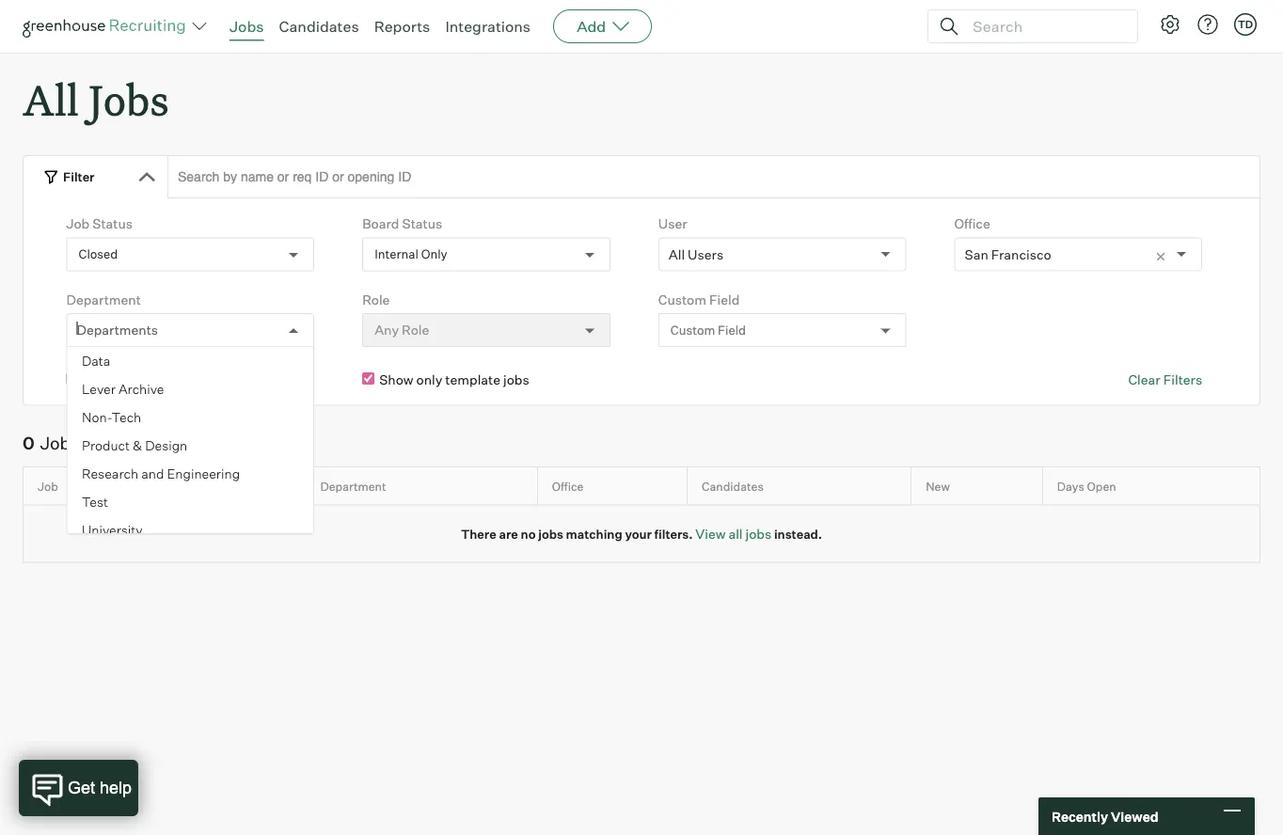 Task type: locate. For each thing, give the bounding box(es) containing it.
university
[[81, 523, 142, 539]]

all up the filter at the left top
[[23, 72, 79, 127]]

only right lever
[[120, 372, 147, 388]]

list box containing data
[[67, 348, 314, 545]]

2 horizontal spatial jobs
[[230, 17, 264, 36]]

show
[[83, 372, 118, 388], [379, 372, 414, 388]]

configure image
[[1160, 13, 1182, 36]]

lever archive
[[81, 381, 164, 398]]

clear
[[1129, 372, 1161, 388]]

clear value element
[[1155, 239, 1178, 271]]

department
[[66, 292, 141, 308], [321, 479, 386, 494]]

1 horizontal spatial office
[[955, 216, 991, 232]]

custom field
[[659, 292, 740, 308], [671, 323, 747, 338]]

0 vertical spatial office
[[955, 216, 991, 232]]

filter
[[63, 169, 95, 184]]

integrations link
[[446, 17, 531, 36]]

jobs
[[230, 17, 264, 36], [89, 72, 169, 127], [40, 433, 79, 454]]

0 vertical spatial custom
[[659, 292, 707, 308]]

td
[[1239, 18, 1254, 31]]

1 horizontal spatial only
[[417, 372, 443, 388]]

new
[[926, 479, 951, 494]]

1 vertical spatial jobs
[[89, 72, 169, 127]]

product & design
[[81, 438, 187, 454]]

only for template
[[417, 372, 443, 388]]

san francisco
[[965, 246, 1052, 263]]

1 horizontal spatial show
[[379, 372, 414, 388]]

only left template
[[417, 372, 443, 388]]

job up closed
[[66, 216, 90, 232]]

following
[[200, 372, 256, 388]]

status
[[92, 216, 133, 232], [402, 216, 443, 232]]

1 show from the left
[[83, 372, 118, 388]]

0 horizontal spatial all
[[23, 72, 79, 127]]

instead.
[[775, 527, 823, 542]]

job down 0 jobs
[[38, 479, 58, 494]]

1 vertical spatial department
[[321, 479, 386, 494]]

non-
[[81, 410, 111, 426]]

0 horizontal spatial status
[[92, 216, 133, 232]]

1 horizontal spatial all
[[669, 246, 685, 263]]

0 horizontal spatial candidates
[[279, 17, 359, 36]]

0 horizontal spatial show
[[83, 372, 118, 388]]

job
[[66, 216, 90, 232], [38, 479, 58, 494]]

closed
[[79, 247, 118, 262]]

1 horizontal spatial status
[[402, 216, 443, 232]]

1 only from the left
[[120, 372, 147, 388]]

status up internal only
[[402, 216, 443, 232]]

Show only jobs I'm following checkbox
[[66, 373, 79, 385]]

0 vertical spatial job
[[66, 216, 90, 232]]

0 vertical spatial all
[[23, 72, 79, 127]]

2 only from the left
[[417, 372, 443, 388]]

clear value image
[[1155, 251, 1168, 264]]

all for all jobs
[[23, 72, 79, 127]]

1 status from the left
[[92, 216, 133, 232]]

show for show only template jobs
[[379, 372, 414, 388]]

job for job
[[38, 479, 58, 494]]

jobs right 0
[[40, 433, 79, 454]]

your
[[625, 527, 652, 542]]

i'm
[[178, 372, 197, 388]]

only
[[120, 372, 147, 388], [417, 372, 443, 388]]

design
[[145, 438, 187, 454]]

0 horizontal spatial office
[[552, 479, 584, 494]]

archive
[[118, 381, 164, 398]]

1 vertical spatial custom
[[671, 323, 716, 338]]

francisco
[[992, 246, 1052, 263]]

jobs
[[149, 372, 175, 388], [504, 372, 530, 388], [746, 526, 772, 542], [539, 527, 564, 542]]

jobs left the 'candidates' link at the left of page
[[230, 17, 264, 36]]

jobs for all jobs
[[89, 72, 169, 127]]

test option
[[67, 489, 314, 517]]

0 horizontal spatial department
[[66, 292, 141, 308]]

0 vertical spatial candidates
[[279, 17, 359, 36]]

None field
[[77, 315, 81, 347]]

all
[[23, 72, 79, 127], [669, 246, 685, 263]]

all for all users
[[669, 246, 685, 263]]

status for board status
[[402, 216, 443, 232]]

2 status from the left
[[402, 216, 443, 232]]

all left the 'users'
[[669, 246, 685, 263]]

matching
[[566, 527, 623, 542]]

jobs for 0 jobs
[[40, 433, 79, 454]]

no
[[521, 527, 536, 542]]

2 vertical spatial jobs
[[40, 433, 79, 454]]

product & design option
[[67, 432, 314, 460]]

product
[[81, 438, 129, 454]]

list box
[[67, 348, 314, 545]]

2 show from the left
[[379, 372, 414, 388]]

research and engineering
[[81, 466, 240, 483]]

1 vertical spatial job
[[38, 479, 58, 494]]

jobs down greenhouse recruiting image
[[89, 72, 169, 127]]

research
[[81, 466, 138, 483]]

office
[[955, 216, 991, 232], [552, 479, 584, 494]]

show down data on the top left
[[83, 372, 118, 388]]

jobs right no
[[539, 527, 564, 542]]

candidates
[[279, 17, 359, 36], [702, 479, 764, 494]]

all
[[729, 526, 743, 542]]

there
[[461, 527, 497, 542]]

job status
[[66, 216, 133, 232]]

office up the 'san'
[[955, 216, 991, 232]]

custom field down the 'users'
[[671, 323, 747, 338]]

candidates right jobs link
[[279, 17, 359, 36]]

non-tech option
[[67, 404, 314, 432]]

0 horizontal spatial job
[[38, 479, 58, 494]]

0 horizontal spatial jobs
[[40, 433, 79, 454]]

integrations
[[446, 17, 531, 36]]

1 horizontal spatial job
[[66, 216, 90, 232]]

1 horizontal spatial candidates
[[702, 479, 764, 494]]

status up closed
[[92, 216, 133, 232]]

1 vertical spatial all
[[669, 246, 685, 263]]

field
[[710, 292, 740, 308], [718, 323, 747, 338]]

job for job status
[[66, 216, 90, 232]]

1 horizontal spatial jobs
[[89, 72, 169, 127]]

0 vertical spatial jobs
[[230, 17, 264, 36]]

0 horizontal spatial only
[[120, 372, 147, 388]]

office up matching
[[552, 479, 584, 494]]

custom
[[659, 292, 707, 308], [671, 323, 716, 338]]

are
[[499, 527, 519, 542]]

custom field down all users option
[[659, 292, 740, 308]]

board status
[[363, 216, 443, 232]]

show right show only template jobs 'option'
[[379, 372, 414, 388]]

candidates up the view all jobs link
[[702, 479, 764, 494]]

internal
[[375, 247, 419, 262]]



Task type: vqa. For each thing, say whether or not it's contained in the screenshot.
All
yes



Task type: describe. For each thing, give the bounding box(es) containing it.
days
[[1058, 479, 1085, 494]]

show for show only jobs i'm following
[[83, 372, 118, 388]]

users
[[688, 246, 724, 263]]

td button
[[1231, 9, 1261, 40]]

only for jobs
[[120, 372, 147, 388]]

days open
[[1058, 479, 1117, 494]]

engineering
[[167, 466, 240, 483]]

all users option
[[669, 246, 724, 263]]

Search text field
[[969, 13, 1121, 40]]

0 vertical spatial field
[[710, 292, 740, 308]]

only
[[421, 247, 448, 262]]

candidates link
[[279, 17, 359, 36]]

show only jobs i'm following
[[83, 372, 256, 388]]

jobs right template
[[504, 372, 530, 388]]

lever
[[81, 381, 115, 398]]

Search by name or req ID or opening ID text field
[[168, 156, 1261, 199]]

greenhouse recruiting image
[[23, 15, 192, 38]]

1 vertical spatial candidates
[[702, 479, 764, 494]]

req id
[[160, 479, 196, 494]]

id
[[184, 479, 196, 494]]

reports
[[374, 17, 431, 36]]

status for job status
[[92, 216, 133, 232]]

filters.
[[655, 527, 693, 542]]

open
[[1088, 479, 1117, 494]]

viewed
[[1112, 809, 1159, 825]]

departments
[[77, 322, 158, 339]]

add
[[577, 17, 606, 36]]

there are no jobs matching your filters. view all jobs instead.
[[461, 526, 823, 542]]

and
[[141, 466, 164, 483]]

lever archive option
[[67, 376, 314, 404]]

0
[[23, 433, 35, 454]]

add button
[[554, 9, 653, 43]]

1 vertical spatial custom field
[[671, 323, 747, 338]]

1 horizontal spatial department
[[321, 479, 386, 494]]

tech
[[111, 410, 141, 426]]

jobs right all
[[746, 526, 772, 542]]

user
[[659, 216, 688, 232]]

research and engineering option
[[67, 460, 314, 489]]

recently viewed
[[1052, 809, 1159, 825]]

&
[[132, 438, 142, 454]]

jobs left i'm
[[149, 372, 175, 388]]

td button
[[1235, 13, 1258, 36]]

non-tech
[[81, 410, 141, 426]]

view
[[696, 526, 726, 542]]

req
[[160, 479, 182, 494]]

reports link
[[374, 17, 431, 36]]

all jobs
[[23, 72, 169, 127]]

1 vertical spatial field
[[718, 323, 747, 338]]

jobs link
[[230, 17, 264, 36]]

Show only template jobs checkbox
[[363, 373, 375, 385]]

board
[[363, 216, 400, 232]]

0 vertical spatial department
[[66, 292, 141, 308]]

all users
[[669, 246, 724, 263]]

show only template jobs
[[379, 372, 530, 388]]

jobs inside the there are no jobs matching your filters. view all jobs instead.
[[539, 527, 564, 542]]

template
[[446, 372, 501, 388]]

data option
[[67, 348, 314, 376]]

internal only
[[375, 247, 448, 262]]

san
[[965, 246, 989, 263]]

0 vertical spatial custom field
[[659, 292, 740, 308]]

san francisco option
[[965, 246, 1052, 263]]

role
[[363, 292, 390, 308]]

clear filters
[[1129, 372, 1203, 388]]

data
[[81, 353, 110, 370]]

filters
[[1164, 372, 1203, 388]]

view all jobs link
[[696, 526, 772, 542]]

clear filters link
[[1129, 371, 1203, 389]]

test
[[81, 494, 108, 511]]

university option
[[67, 517, 314, 545]]

recently
[[1052, 809, 1109, 825]]

0 jobs
[[23, 433, 79, 454]]

1 vertical spatial office
[[552, 479, 584, 494]]



